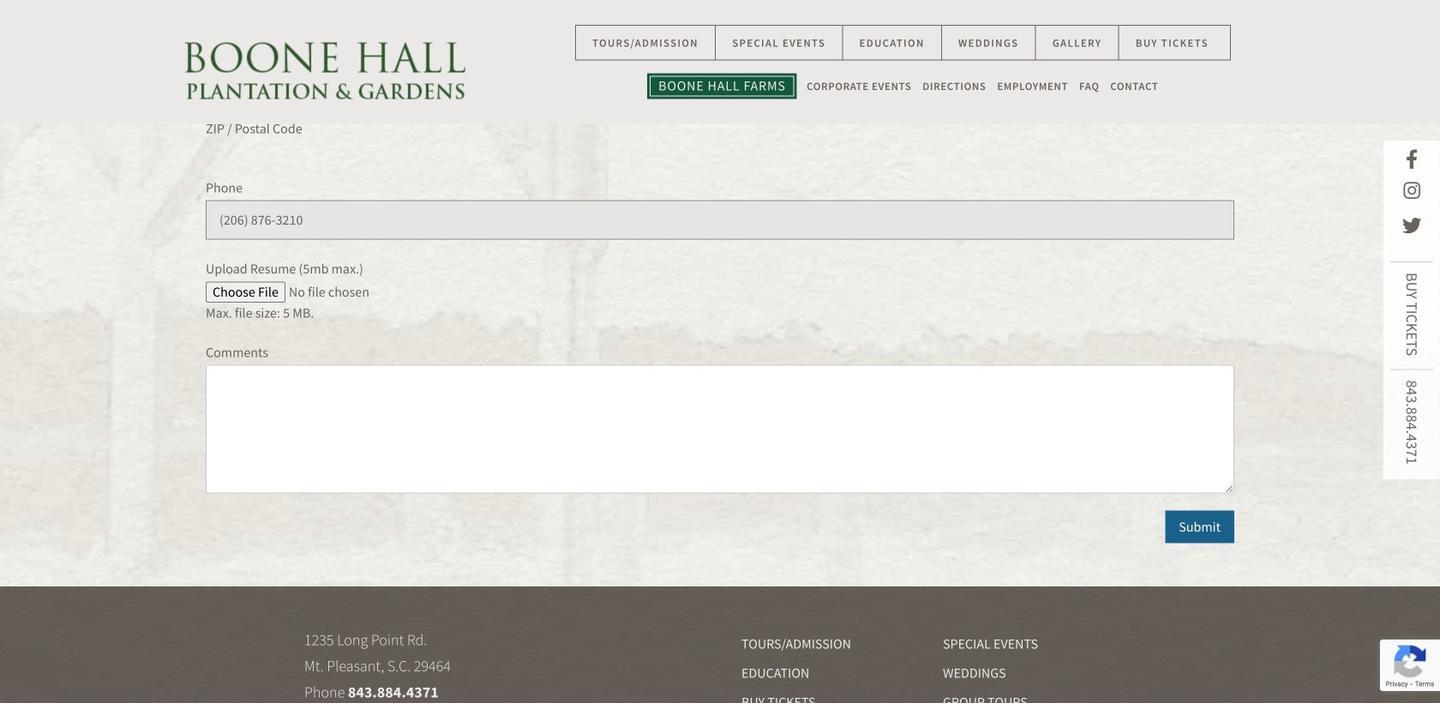 Task type: vqa. For each thing, say whether or not it's contained in the screenshot.
text field
yes



Task type: describe. For each thing, give the bounding box(es) containing it.
twitter image
[[1403, 217, 1422, 236]]

tours/admission menu item
[[575, 25, 716, 61]]

1 menu bar from the top
[[550, 25, 1256, 61]]



Task type: locate. For each thing, give the bounding box(es) containing it.
None text field
[[206, 0, 708, 35], [206, 77, 708, 117], [206, 0, 708, 35], [206, 77, 708, 117]]

1 vertical spatial menu bar
[[550, 73, 1256, 99]]

facebook f image
[[1407, 150, 1419, 169]]

special events menu item
[[716, 25, 843, 61]]

2 menu bar from the top
[[550, 73, 1256, 99]]

None telephone field
[[206, 200, 1235, 240]]

None text field
[[733, 0, 1235, 35], [206, 365, 1235, 494], [733, 0, 1235, 35], [206, 365, 1235, 494]]

instagram image
[[1404, 181, 1421, 201]]

None file field
[[206, 282, 1235, 303]]

menu bar
[[550, 25, 1256, 61], [550, 73, 1256, 99]]

boone hall plantation & gardens image
[[184, 42, 466, 99]]

menu item
[[843, 25, 942, 61], [942, 25, 1037, 61], [1037, 25, 1120, 61], [1120, 25, 1231, 61], [648, 73, 797, 99], [802, 80, 918, 92], [918, 80, 992, 92], [992, 80, 1074, 92], [1074, 80, 1106, 92], [1106, 80, 1159, 92]]

0 vertical spatial menu bar
[[550, 25, 1256, 61]]



